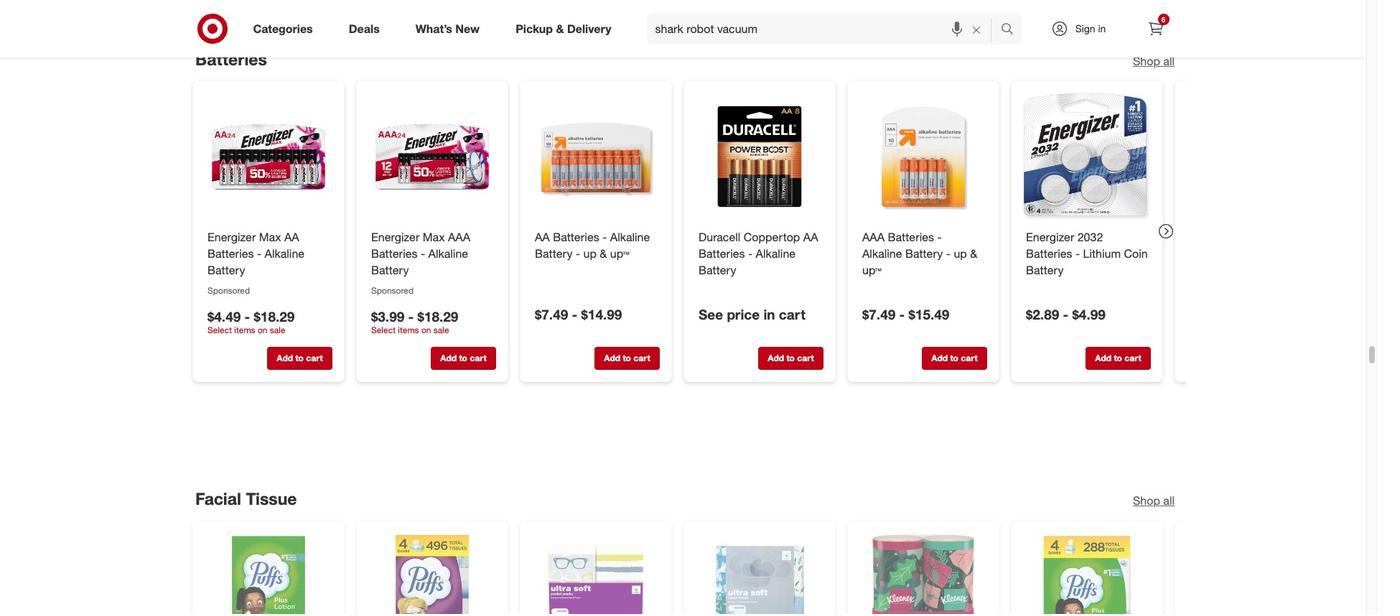 Task type: locate. For each thing, give the bounding box(es) containing it.
1 $18.29 from the left
[[254, 308, 294, 325]]

batteries inside energizer 2032 batteries - lithium coin battery
[[1026, 247, 1072, 261]]

all
[[1163, 54, 1175, 68], [1163, 493, 1175, 508]]

0 horizontal spatial &
[[556, 21, 564, 36]]

$18.29 right $4.49
[[254, 308, 294, 325]]

$18.29
[[254, 308, 294, 325], [417, 308, 458, 325]]

energizer inside energizer 2032 batteries - lithium coin battery
[[1026, 230, 1074, 245]]

in right sign
[[1099, 22, 1106, 34]]

energizer 2032 batteries - lithium coin battery
[[1026, 230, 1148, 277]]

sponsored up $3.99
[[371, 285, 413, 296]]

1 add to cart from the left
[[276, 353, 323, 364]]

0 horizontal spatial sponsored
[[207, 285, 250, 296]]

battery for energizer max aaa batteries - alkaline battery
[[371, 263, 409, 277]]

cart for aa batteries - alkaline battery - up & up™
[[633, 353, 650, 364]]

0 vertical spatial up™
[[610, 247, 629, 261]]

1 horizontal spatial sponsored
[[371, 285, 413, 296]]

add down see price in cart
[[768, 353, 784, 364]]

0 vertical spatial all
[[1163, 54, 1175, 68]]

battery
[[535, 247, 572, 261], [905, 247, 943, 261], [207, 263, 245, 277], [371, 263, 409, 277], [699, 263, 736, 277], [1026, 263, 1064, 277]]

duracell coppertop aa batteries - alkaline battery image
[[696, 93, 823, 221], [696, 93, 823, 221]]

0 horizontal spatial aaa
[[448, 230, 470, 245]]

shop all
[[1133, 54, 1175, 68], [1133, 493, 1175, 508]]

what's new link
[[403, 13, 498, 45]]

0 horizontal spatial $18.29
[[254, 308, 294, 325]]

up™ up $7.49 - $15.49
[[862, 263, 881, 277]]

$18.29 right $3.99
[[417, 308, 458, 325]]

aa batteries - alkaline battery - up & up™
[[535, 230, 650, 261]]

0 horizontal spatial energizer
[[207, 230, 256, 245]]

1 horizontal spatial up
[[954, 247, 967, 261]]

& inside aa batteries - alkaline battery - up & up™
[[600, 247, 607, 261]]

aa inside duracell coppertop aa batteries - alkaline battery
[[803, 230, 818, 245]]

- inside $3.99 - $18.29 select items on sale
[[408, 308, 414, 325]]

2 horizontal spatial aa
[[803, 230, 818, 245]]

add to cart button for $4.99
[[1086, 348, 1151, 371]]

0 horizontal spatial aa
[[284, 230, 299, 245]]

6 add from the left
[[1095, 353, 1112, 364]]

2 horizontal spatial energizer
[[1026, 230, 1074, 245]]

2 shop all link from the top
[[1133, 493, 1175, 509]]

sponsored
[[207, 285, 250, 296], [371, 285, 413, 296]]

2 items from the left
[[398, 325, 419, 336]]

2 shop from the top
[[1133, 493, 1160, 508]]

2 horizontal spatial &
[[970, 247, 977, 261]]

5 add to cart from the left
[[931, 353, 978, 364]]

1 aa from the left
[[284, 230, 299, 245]]

up inside aa batteries - alkaline battery - up & up™
[[583, 247, 596, 261]]

$7.49 - $15.49
[[862, 307, 949, 323]]

deals link
[[337, 13, 398, 45]]

add to cart for $15.49
[[931, 353, 978, 364]]

add to cart button
[[267, 348, 332, 371], [431, 348, 496, 371], [594, 348, 660, 371], [758, 348, 823, 371], [922, 348, 987, 371], [1086, 348, 1151, 371]]

shop all link for facial tissue
[[1133, 493, 1175, 509]]

1 add from the left
[[276, 353, 293, 364]]

6 add to cart from the left
[[1095, 353, 1141, 364]]

1 vertical spatial shop all link
[[1133, 493, 1175, 509]]

2032
[[1078, 230, 1103, 245]]

1 horizontal spatial energizer
[[371, 230, 419, 245]]

to for $14.99
[[623, 353, 631, 364]]

6 to from the left
[[1114, 353, 1122, 364]]

0 horizontal spatial items
[[234, 325, 255, 336]]

4 add to cart button from the left
[[758, 348, 823, 371]]

max inside energizer max aa batteries - alkaline battery
[[259, 230, 281, 245]]

0 vertical spatial in
[[1099, 22, 1106, 34]]

$7.49 for $7.49 - $14.99
[[535, 306, 568, 323]]

delivery
[[567, 21, 612, 36]]

to for $15.49
[[950, 353, 958, 364]]

shop all link
[[1133, 53, 1175, 69], [1133, 493, 1175, 509]]

1 shop all from the top
[[1133, 54, 1175, 68]]

0 horizontal spatial on
[[257, 325, 267, 336]]

items inside $3.99 - $18.29 select items on sale
[[398, 325, 419, 336]]

kleenex holiday perfect fit canister facial tissue - 2pk/50ct image
[[859, 533, 987, 614], [859, 533, 987, 614]]

shop for batteries
[[1133, 54, 1160, 68]]

1 horizontal spatial &
[[600, 247, 607, 261]]

to for $4.99
[[1114, 353, 1122, 364]]

add to cart button for $15.49
[[922, 348, 987, 371]]

5 to from the left
[[950, 353, 958, 364]]

3 add to cart from the left
[[604, 353, 650, 364]]

& for $7.49 - $15.49
[[970, 247, 977, 261]]

What can we help you find? suggestions appear below search field
[[647, 13, 1004, 45]]

up™ up $14.99 at left
[[610, 247, 629, 261]]

3 aa from the left
[[803, 230, 818, 245]]

add to cart button down the $4.49 - $18.29 select items on sale
[[267, 348, 332, 371]]

1 max from the left
[[259, 230, 281, 245]]

cart
[[779, 307, 805, 323], [306, 353, 323, 364], [470, 353, 486, 364], [633, 353, 650, 364], [797, 353, 814, 364], [961, 353, 978, 364], [1125, 353, 1141, 364]]

lithium
[[1083, 247, 1121, 261]]

2 $18.29 from the left
[[417, 308, 458, 325]]

$18.29 inside $3.99 - $18.29 select items on sale
[[417, 308, 458, 325]]

4 add from the left
[[768, 353, 784, 364]]

add for $14.99
[[604, 353, 620, 364]]

facial
[[195, 488, 241, 509]]

alkaline
[[610, 230, 650, 245], [264, 247, 304, 261], [428, 247, 468, 261], [756, 247, 796, 261], [862, 247, 902, 261]]

add to cart button down see price in cart
[[758, 348, 823, 371]]

add to cart button down $15.49
[[922, 348, 987, 371]]

energizer inside energizer max aa batteries - alkaline battery
[[207, 230, 256, 245]]

add
[[276, 353, 293, 364], [440, 353, 457, 364], [604, 353, 620, 364], [768, 353, 784, 364], [931, 353, 948, 364], [1095, 353, 1112, 364]]

battery up $15.49
[[905, 247, 943, 261]]

1 vertical spatial shop
[[1133, 493, 1160, 508]]

pickup & delivery
[[516, 21, 612, 36]]

$18.29 for $4.49 - $18.29
[[254, 308, 294, 325]]

&
[[556, 21, 564, 36], [600, 247, 607, 261], [970, 247, 977, 261]]

1 vertical spatial in
[[763, 307, 775, 323]]

0 horizontal spatial $7.49
[[535, 306, 568, 323]]

1 up from the left
[[583, 247, 596, 261]]

6 add to cart button from the left
[[1086, 348, 1151, 371]]

-
[[602, 230, 607, 245], [937, 230, 942, 245], [257, 247, 261, 261], [420, 247, 425, 261], [576, 247, 580, 261], [748, 247, 752, 261], [946, 247, 951, 261], [1076, 247, 1080, 261], [572, 306, 577, 323], [899, 307, 905, 323], [1063, 307, 1069, 323], [244, 308, 250, 325], [408, 308, 414, 325]]

$7.49
[[535, 306, 568, 323], [862, 307, 896, 323]]

aa for sponsored
[[284, 230, 299, 245]]

up inside aaa batteries - alkaline battery - up & up™
[[954, 247, 967, 261]]

cart for duracell coppertop aa batteries - alkaline battery
[[797, 353, 814, 364]]

sale inside the $4.49 - $18.29 select items on sale
[[270, 325, 285, 336]]

$7.49 - $14.99
[[535, 306, 622, 323]]

to for in
[[786, 353, 795, 364]]

what's
[[416, 21, 452, 36]]

holiday ultra soft facial tissue - 4pk/65ct - up & up™ image
[[696, 533, 823, 614], [696, 533, 823, 614]]

on
[[257, 325, 267, 336], [421, 325, 431, 336]]

add to cart button down $3.99 - $18.29 select items on sale
[[431, 348, 496, 371]]

1 items from the left
[[234, 325, 255, 336]]

add to cart down see price in cart
[[768, 353, 814, 364]]

aa batteries - alkaline battery - up & up™ link
[[535, 229, 657, 262]]

2 max from the left
[[422, 230, 445, 245]]

batteries inside energizer max aa batteries - alkaline battery
[[207, 247, 254, 261]]

what's new
[[416, 21, 480, 36]]

6 link
[[1140, 13, 1172, 45]]

energizer 2032 batteries - lithium coin battery image
[[1023, 93, 1151, 221], [1023, 93, 1151, 221]]

2 $7.49 from the left
[[862, 307, 896, 323]]

$14.99
[[581, 306, 622, 323]]

sale inside $3.99 - $18.29 select items on sale
[[433, 325, 449, 336]]

0 vertical spatial shop
[[1133, 54, 1160, 68]]

in
[[1099, 22, 1106, 34], [763, 307, 775, 323]]

3 to from the left
[[623, 353, 631, 364]]

4 to from the left
[[786, 353, 795, 364]]

duracell
[[699, 230, 740, 245]]

sponsored up $4.49
[[207, 285, 250, 296]]

2 up from the left
[[954, 247, 967, 261]]

battery inside energizer max aa batteries - alkaline battery
[[207, 263, 245, 277]]

puffs ultra soft facial tissue image
[[368, 533, 496, 614], [368, 533, 496, 614]]

items
[[234, 325, 255, 336], [398, 325, 419, 336]]

add to cart down $4.99
[[1095, 353, 1141, 364]]

alkaline inside energizer max aa batteries - alkaline battery
[[264, 247, 304, 261]]

up™ inside aaa batteries - alkaline battery - up & up™
[[862, 263, 881, 277]]

0 horizontal spatial up
[[583, 247, 596, 261]]

add to cart down the $4.49 - $18.29 select items on sale
[[276, 353, 323, 364]]

shop
[[1133, 54, 1160, 68], [1133, 493, 1160, 508]]

aa inside energizer max aa batteries - alkaline battery
[[284, 230, 299, 245]]

1 horizontal spatial select
[[371, 325, 395, 336]]

0 horizontal spatial up™
[[610, 247, 629, 261]]

add to cart button down $14.99 at left
[[594, 348, 660, 371]]

aa inside aa batteries - alkaline battery - up & up™
[[535, 230, 550, 245]]

coppertop
[[744, 230, 800, 245]]

1 $7.49 from the left
[[535, 306, 568, 323]]

1 aaa from the left
[[448, 230, 470, 245]]

0 vertical spatial shop all link
[[1133, 53, 1175, 69]]

1 all from the top
[[1163, 54, 1175, 68]]

add to cart down $3.99 - $18.29 select items on sale
[[440, 353, 486, 364]]

add to cart down $15.49
[[931, 353, 978, 364]]

add for $4.99
[[1095, 353, 1112, 364]]

aaa batteries - alkaline battery - up & up™
[[862, 230, 977, 277]]

add down $15.49
[[931, 353, 948, 364]]

select inside $3.99 - $18.29 select items on sale
[[371, 325, 395, 336]]

shop all link for batteries
[[1133, 53, 1175, 69]]

puffs plus lotion facial tissue image
[[204, 533, 332, 614], [1023, 533, 1151, 614], [1023, 533, 1151, 614]]

1 horizontal spatial aaa
[[862, 230, 885, 245]]

select inside the $4.49 - $18.29 select items on sale
[[207, 325, 232, 336]]

& inside aaa batteries - alkaline battery - up & up™
[[970, 247, 977, 261]]

$4.49
[[207, 308, 240, 325]]

$18.29 inside the $4.49 - $18.29 select items on sale
[[254, 308, 294, 325]]

on inside $3.99 - $18.29 select items on sale
[[421, 325, 431, 336]]

1 horizontal spatial items
[[398, 325, 419, 336]]

alkaline inside energizer max aaa batteries - alkaline battery
[[428, 247, 468, 261]]

0 horizontal spatial max
[[259, 230, 281, 245]]

up™
[[610, 247, 629, 261], [862, 263, 881, 277]]

battery up $7.49 - $14.99 in the left of the page
[[535, 247, 572, 261]]

1 horizontal spatial $18.29
[[417, 308, 458, 325]]

battery inside aa batteries - alkaline battery - up & up™
[[535, 247, 572, 261]]

1 on from the left
[[257, 325, 267, 336]]

add to cart down $14.99 at left
[[604, 353, 650, 364]]

on inside the $4.49 - $18.29 select items on sale
[[257, 325, 267, 336]]

1 vertical spatial up™
[[862, 263, 881, 277]]

alkaline inside duracell coppertop aa batteries - alkaline battery
[[756, 247, 796, 261]]

battery up $3.99
[[371, 263, 409, 277]]

1 horizontal spatial $7.49
[[862, 307, 896, 323]]

new
[[456, 21, 480, 36]]

2 on from the left
[[421, 325, 431, 336]]

0 vertical spatial shop all
[[1133, 54, 1175, 68]]

see price in cart
[[699, 307, 805, 323]]

aaa batteries - alkaline battery - up & up™ image
[[859, 93, 987, 221]]

max inside energizer max aaa batteries - alkaline battery
[[422, 230, 445, 245]]

energizer inside energizer max aaa batteries - alkaline battery
[[371, 230, 419, 245]]

2 shop all from the top
[[1133, 493, 1175, 508]]

5 add to cart button from the left
[[922, 348, 987, 371]]

0 horizontal spatial select
[[207, 325, 232, 336]]

on for $3.99
[[421, 325, 431, 336]]

categories
[[253, 21, 313, 36]]

1 sale from the left
[[270, 325, 285, 336]]

select down $3.99
[[371, 325, 395, 336]]

add down $3.99 - $18.29 select items on sale
[[440, 353, 457, 364]]

add down $4.99
[[1095, 353, 1112, 364]]

facial tissue pocket packs - 10ct - up & up™ image
[[532, 533, 660, 614], [532, 533, 660, 614]]

add down $14.99 at left
[[604, 353, 620, 364]]

battery inside energizer max aaa batteries - alkaline battery
[[371, 263, 409, 277]]

add down the $4.49 - $18.29 select items on sale
[[276, 353, 293, 364]]

0 horizontal spatial sale
[[270, 325, 285, 336]]

aaa
[[448, 230, 470, 245], [862, 230, 885, 245]]

2 aa from the left
[[535, 230, 550, 245]]

energizer max aa batteries - alkaline battery image
[[204, 93, 332, 221], [204, 93, 332, 221]]

max
[[259, 230, 281, 245], [422, 230, 445, 245]]

batteries inside aa batteries - alkaline battery - up & up™
[[553, 230, 599, 245]]

2 sale from the left
[[433, 325, 449, 336]]

batteries
[[195, 49, 267, 69], [553, 230, 599, 245], [888, 230, 934, 245], [207, 247, 254, 261], [371, 247, 417, 261], [699, 247, 745, 261], [1026, 247, 1072, 261]]

batteries inside duracell coppertop aa batteries - alkaline battery
[[699, 247, 745, 261]]

1 horizontal spatial max
[[422, 230, 445, 245]]

battery up $4.49
[[207, 263, 245, 277]]

max for $3.99 - $18.29
[[422, 230, 445, 245]]

battery down the 'duracell'
[[699, 263, 736, 277]]

add to cart
[[276, 353, 323, 364], [440, 353, 486, 364], [604, 353, 650, 364], [768, 353, 814, 364], [931, 353, 978, 364], [1095, 353, 1141, 364]]

1 select from the left
[[207, 325, 232, 336]]

1 horizontal spatial on
[[421, 325, 431, 336]]

items down $3.99
[[398, 325, 419, 336]]

sale
[[270, 325, 285, 336], [433, 325, 449, 336]]

energizer 2032 batteries - lithium coin battery link
[[1026, 229, 1148, 279]]

1 vertical spatial all
[[1163, 493, 1175, 508]]

1 horizontal spatial up™
[[862, 263, 881, 277]]

$7.49 for $7.49 - $15.49
[[862, 307, 896, 323]]

1 horizontal spatial in
[[1099, 22, 1106, 34]]

3 energizer from the left
[[1026, 230, 1074, 245]]

energizer max aaa batteries - alkaline battery image
[[368, 93, 496, 221], [368, 93, 496, 221]]

up
[[583, 247, 596, 261], [954, 247, 967, 261]]

2 all from the top
[[1163, 493, 1175, 508]]

add to cart for $4.99
[[1095, 353, 1141, 364]]

items inside the $4.49 - $18.29 select items on sale
[[234, 325, 255, 336]]

2 to from the left
[[459, 353, 467, 364]]

1 horizontal spatial sale
[[433, 325, 449, 336]]

select
[[207, 325, 232, 336], [371, 325, 395, 336]]

1 shop from the top
[[1133, 54, 1160, 68]]

- inside the $4.49 - $18.29 select items on sale
[[244, 308, 250, 325]]

battery up $2.89
[[1026, 263, 1064, 277]]

tissue
[[246, 488, 297, 509]]

1 energizer from the left
[[207, 230, 256, 245]]

battery inside energizer 2032 batteries - lithium coin battery
[[1026, 263, 1064, 277]]

2 aaa from the left
[[862, 230, 885, 245]]

2 sponsored from the left
[[371, 285, 413, 296]]

2 select from the left
[[371, 325, 395, 336]]

items down $4.49
[[234, 325, 255, 336]]

$18.29 for $3.99 - $18.29
[[417, 308, 458, 325]]

aa
[[284, 230, 299, 245], [535, 230, 550, 245], [803, 230, 818, 245]]

up™ inside aa batteries - alkaline battery - up & up™
[[610, 247, 629, 261]]

$7.49 left $15.49
[[862, 307, 896, 323]]

add to cart button down $4.99
[[1086, 348, 1151, 371]]

2 energizer from the left
[[371, 230, 419, 245]]

select down $4.49
[[207, 325, 232, 336]]

1 horizontal spatial aa
[[535, 230, 550, 245]]

$7.49 left $14.99 at left
[[535, 306, 568, 323]]

1 shop all link from the top
[[1133, 53, 1175, 69]]

3 add from the left
[[604, 353, 620, 364]]

4 add to cart from the left
[[768, 353, 814, 364]]

1 vertical spatial shop all
[[1133, 493, 1175, 508]]

alkaline inside aa batteries - alkaline battery - up & up™
[[610, 230, 650, 245]]

6
[[1162, 15, 1166, 24]]

energizer
[[207, 230, 256, 245], [371, 230, 419, 245], [1026, 230, 1074, 245]]

1 sponsored from the left
[[207, 285, 250, 296]]

5 add from the left
[[931, 353, 948, 364]]

select for $3.99 - $18.29
[[371, 325, 395, 336]]

battery inside duracell coppertop aa batteries - alkaline battery
[[699, 263, 736, 277]]

$2.89
[[1026, 307, 1059, 323]]

in right price
[[763, 307, 775, 323]]

3 add to cart button from the left
[[594, 348, 660, 371]]

to
[[295, 353, 303, 364], [459, 353, 467, 364], [623, 353, 631, 364], [786, 353, 795, 364], [950, 353, 958, 364], [1114, 353, 1122, 364]]



Task type: vqa. For each thing, say whether or not it's contained in the screenshot.
"up" related to $15.49
yes



Task type: describe. For each thing, give the bounding box(es) containing it.
shop all for batteries
[[1133, 54, 1175, 68]]

aaa inside energizer max aaa batteries - alkaline battery
[[448, 230, 470, 245]]

aa for see price in cart
[[803, 230, 818, 245]]

energizer for $3.99
[[371, 230, 419, 245]]

all for facial tissue
[[1163, 493, 1175, 508]]

price
[[727, 307, 760, 323]]

- inside duracell coppertop aa batteries - alkaline battery
[[748, 247, 752, 261]]

energizer for $4.49
[[207, 230, 256, 245]]

cart for energizer max aa batteries - alkaline battery
[[306, 353, 323, 364]]

1 add to cart button from the left
[[267, 348, 332, 371]]

$2.89 - $4.99
[[1026, 307, 1106, 323]]

$4.99
[[1072, 307, 1106, 323]]

add for in
[[768, 353, 784, 364]]

up for $15.49
[[954, 247, 967, 261]]

energizer max aa batteries - alkaline battery link
[[207, 229, 329, 279]]

$3.99 - $18.29 select items on sale
[[371, 308, 458, 336]]

battery for duracell coppertop aa batteries - alkaline battery
[[699, 263, 736, 277]]

1 to from the left
[[295, 353, 303, 364]]

search button
[[994, 13, 1029, 47]]

alkaline inside aaa batteries - alkaline battery - up & up™
[[862, 247, 902, 261]]

add to cart for $14.99
[[604, 353, 650, 364]]

sign
[[1076, 22, 1096, 34]]

search
[[994, 23, 1029, 37]]

duracell coppertop aa batteries - alkaline battery
[[699, 230, 818, 277]]

aa batteries - alkaline battery - up & up™ image
[[532, 93, 660, 221]]

cart for aaa batteries - alkaline battery - up & up™
[[961, 353, 978, 364]]

sign in link
[[1039, 13, 1129, 45]]

aaa batteries - alkaline battery - up & up™ link
[[862, 229, 984, 279]]

sale for $3.99 - $18.29
[[433, 325, 449, 336]]

all for batteries
[[1163, 54, 1175, 68]]

deals
[[349, 21, 380, 36]]

on for $4.49
[[257, 325, 267, 336]]

alkaline for energizer max aaa batteries - alkaline battery
[[428, 247, 468, 261]]

$3.99
[[371, 308, 404, 325]]

- inside energizer max aa batteries - alkaline battery
[[257, 247, 261, 261]]

select for $4.49 - $18.29
[[207, 325, 232, 336]]

up™ for $7.49 - $14.99
[[610, 247, 629, 261]]

items for $3.99
[[398, 325, 419, 336]]

facial tissue
[[195, 488, 297, 509]]

batteries inside energizer max aaa batteries - alkaline battery
[[371, 247, 417, 261]]

$4.49 - $18.29 select items on sale
[[207, 308, 294, 336]]

up™ for $7.49 - $15.49
[[862, 263, 881, 277]]

battery inside aaa batteries - alkaline battery - up & up™
[[905, 247, 943, 261]]

aaa inside aaa batteries - alkaline battery - up & up™
[[862, 230, 885, 245]]

energizer max aa batteries - alkaline battery
[[207, 230, 304, 277]]

add to cart button for in
[[758, 348, 823, 371]]

pickup & delivery link
[[504, 13, 630, 45]]

alkaline for duracell coppertop aa batteries - alkaline battery
[[756, 247, 796, 261]]

categories link
[[241, 13, 331, 45]]

sponsored for $4.49
[[207, 285, 250, 296]]

coin
[[1124, 247, 1148, 261]]

cart for energizer max aaa batteries - alkaline battery
[[470, 353, 486, 364]]

2 add from the left
[[440, 353, 457, 364]]

battery for energizer max aa batteries - alkaline battery
[[207, 263, 245, 277]]

add to cart for in
[[768, 353, 814, 364]]

add for $15.49
[[931, 353, 948, 364]]

- inside energizer max aaa batteries - alkaline battery
[[420, 247, 425, 261]]

battery for energizer 2032 batteries - lithium coin battery
[[1026, 263, 1064, 277]]

- inside energizer 2032 batteries - lithium coin battery
[[1076, 247, 1080, 261]]

items for $4.49
[[234, 325, 255, 336]]

alkaline for energizer max aa batteries - alkaline battery
[[264, 247, 304, 261]]

& for $7.49 - $14.99
[[600, 247, 607, 261]]

0 horizontal spatial in
[[763, 307, 775, 323]]

duracell coppertop aa batteries - alkaline battery link
[[699, 229, 821, 279]]

sponsored for $3.99
[[371, 285, 413, 296]]

sign in
[[1076, 22, 1106, 34]]

energizer max aaa batteries - alkaline battery
[[371, 230, 470, 277]]

cart for energizer 2032 batteries - lithium coin battery
[[1125, 353, 1141, 364]]

energizer max aaa batteries - alkaline battery link
[[371, 229, 493, 279]]

2 add to cart button from the left
[[431, 348, 496, 371]]

sale for $4.49 - $18.29
[[270, 325, 285, 336]]

batteries inside aaa batteries - alkaline battery - up & up™
[[888, 230, 934, 245]]

add to cart button for $14.99
[[594, 348, 660, 371]]

pickup
[[516, 21, 553, 36]]

shop all for facial tissue
[[1133, 493, 1175, 508]]

max for $4.49 - $18.29
[[259, 230, 281, 245]]

up for $14.99
[[583, 247, 596, 261]]

$15.49
[[909, 307, 949, 323]]

shop for facial tissue
[[1133, 493, 1160, 508]]

2 add to cart from the left
[[440, 353, 486, 364]]

see
[[699, 307, 723, 323]]



